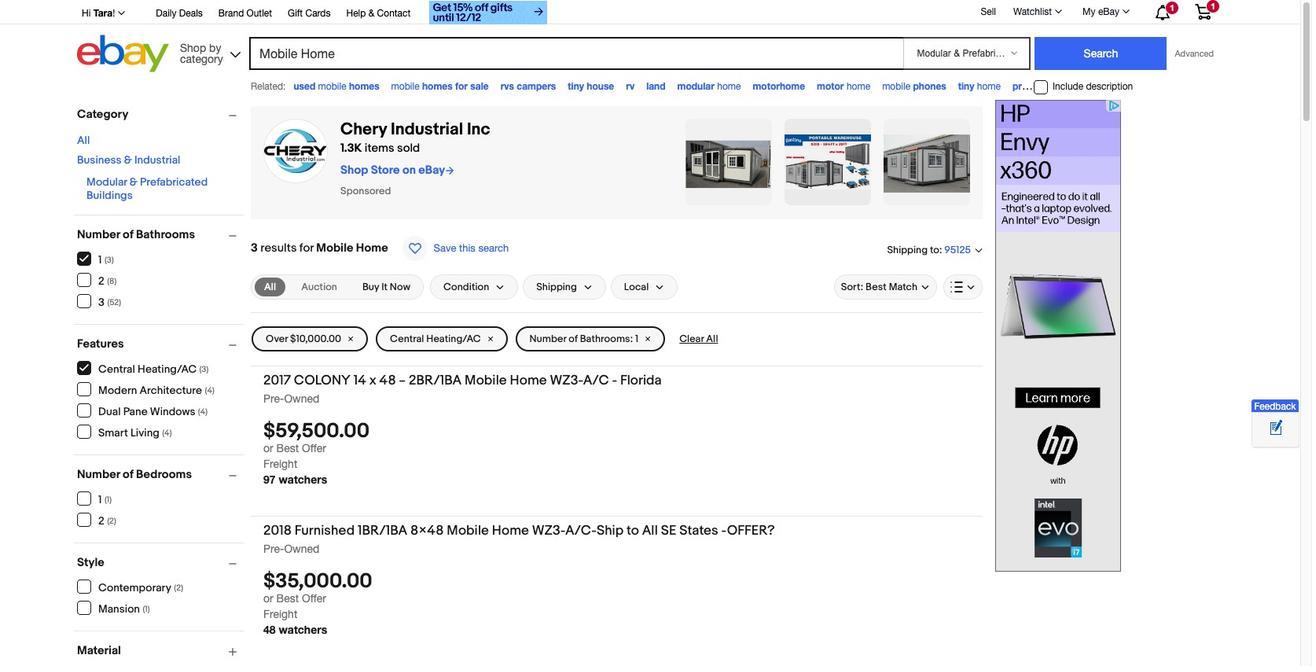Task type: vqa. For each thing, say whether or not it's contained in the screenshot.
'homes' to the right
yes



Task type: locate. For each thing, give the bounding box(es) containing it.
(3) up the architecture
[[199, 364, 209, 374]]

2 2 from the top
[[98, 514, 104, 527]]

chery industrial inc image
[[264, 119, 328, 183], [686, 119, 772, 205], [785, 119, 872, 205], [884, 119, 971, 205]]

4 chery industrial inc image from the left
[[884, 119, 971, 205]]

or inside $59,500.00 or best offer freight 97 watchers
[[264, 442, 274, 455]]

chery industrial inc image down modular home
[[686, 119, 772, 205]]

0 vertical spatial central
[[390, 333, 424, 345]]

2 or from the top
[[264, 593, 274, 605]]

best
[[866, 281, 887, 293], [277, 442, 299, 455], [277, 593, 299, 605]]

to right ship
[[627, 523, 639, 539]]

2 vertical spatial best
[[277, 593, 299, 605]]

1 horizontal spatial mobile
[[391, 81, 420, 92]]

2 left (8)
[[98, 274, 104, 288]]

2 vertical spatial number
[[77, 467, 120, 482]]

1 home from the left
[[718, 81, 741, 92]]

1 vertical spatial central
[[98, 362, 135, 376]]

1 vertical spatial for
[[300, 241, 314, 256]]

0 horizontal spatial to
[[627, 523, 639, 539]]

0 horizontal spatial 48
[[264, 623, 276, 637]]

1 vertical spatial best
[[277, 442, 299, 455]]

phones
[[914, 80, 947, 92]]

1 pre- from the top
[[264, 393, 284, 405]]

1 vertical spatial 3
[[98, 295, 105, 309]]

1 horizontal spatial (2)
[[174, 583, 183, 593]]

- inside 2018 furnished 1br/1ba 8×48 mobile home wz3-a/c-ship to all se states -offer? pre-owned
[[722, 523, 727, 539]]

help & contact
[[347, 8, 411, 19]]

sell link
[[974, 6, 1004, 17]]

2 vertical spatial home
[[492, 523, 529, 539]]

3 mobile from the left
[[883, 81, 911, 92]]

0 horizontal spatial (2)
[[107, 516, 116, 526]]

1 vertical spatial shipping
[[537, 281, 577, 293]]

ebay inside account navigation
[[1099, 6, 1120, 17]]

1 watchers from the top
[[279, 473, 327, 486]]

prefabricated
[[140, 175, 208, 189]]

ebay right on
[[419, 163, 445, 178]]

2 vertical spatial of
[[123, 467, 133, 482]]

chery industrial inc image down motor
[[785, 119, 872, 205]]

mobile inside mobile homes for sale
[[391, 81, 420, 92]]

1 vertical spatial pre-
[[264, 543, 284, 556]]

modern architecture (4)
[[98, 383, 215, 397]]

0 horizontal spatial industrial
[[135, 153, 180, 167]]

0 vertical spatial mobile
[[316, 241, 354, 256]]

3 left results
[[251, 241, 258, 256]]

homes left sale
[[422, 80, 453, 92]]

chery
[[341, 120, 387, 140]]

best inside $59,500.00 or best offer freight 97 watchers
[[277, 442, 299, 455]]

of for bathrooms
[[123, 227, 133, 242]]

brand outlet link
[[219, 6, 272, 23]]

1 or from the top
[[264, 442, 274, 455]]

style
[[77, 555, 104, 570]]

2 down 1 (1) on the bottom left of the page
[[98, 514, 104, 527]]

tiny right phones at the right top
[[959, 80, 975, 92]]

items
[[365, 141, 395, 156]]

watchlist link
[[1005, 2, 1070, 21]]

& down "business & industrial" link
[[130, 175, 138, 189]]

0 horizontal spatial (3)
[[105, 254, 114, 265]]

shop store on ebay link
[[341, 163, 455, 178]]

0 vertical spatial to
[[931, 244, 940, 256]]

central for central heating/ac
[[390, 333, 424, 345]]

1 inside number of bathrooms: 1 link
[[636, 333, 639, 345]]

buy
[[363, 281, 379, 293]]

bathrooms
[[136, 227, 195, 242]]

condition
[[444, 281, 489, 293]]

business & industrial
[[77, 153, 180, 167]]

home inside prefab home
[[1045, 81, 1069, 92]]

0 vertical spatial (4)
[[205, 385, 215, 395]]

or down the 2018
[[264, 593, 274, 605]]

2 offer from the top
[[302, 593, 326, 605]]

number for number of bedrooms
[[77, 467, 120, 482]]

1 horizontal spatial 48
[[380, 373, 396, 389]]

shipping
[[888, 244, 928, 256], [537, 281, 577, 293]]

(1) up 2 (2)
[[105, 494, 112, 505]]

2 home from the left
[[847, 81, 871, 92]]

2 pre- from the top
[[264, 543, 284, 556]]

- right a/c
[[612, 373, 618, 389]]

1 vertical spatial shop
[[341, 163, 368, 178]]

shop inside 'chery industrial inc 1.3k items sold shop store on ebay sponsored'
[[341, 163, 368, 178]]

freight up 97
[[264, 458, 298, 471]]

homes up chery on the top of page
[[349, 80, 380, 92]]

1 horizontal spatial for
[[455, 80, 468, 92]]

1 vertical spatial of
[[569, 333, 578, 345]]

help
[[347, 8, 366, 19]]

land
[[647, 80, 666, 92]]

modular
[[87, 175, 127, 189]]

0 horizontal spatial for
[[300, 241, 314, 256]]

2 vertical spatial &
[[130, 175, 138, 189]]

home for modular
[[718, 81, 741, 92]]

1 vertical spatial 48
[[264, 623, 276, 637]]

1 horizontal spatial tiny
[[959, 80, 975, 92]]

offer down the colony
[[302, 442, 326, 455]]

home left a/c
[[510, 373, 547, 389]]

mobile up auction link
[[316, 241, 354, 256]]

4 home from the left
[[1045, 81, 1069, 92]]

1 2 from the top
[[98, 274, 104, 288]]

0 vertical spatial -
[[612, 373, 618, 389]]

main content
[[251, 100, 983, 666]]

0 vertical spatial shipping
[[888, 244, 928, 256]]

condition button
[[430, 275, 519, 300]]

0 horizontal spatial 3
[[98, 295, 105, 309]]

& right the business
[[124, 153, 132, 167]]

home for motor
[[847, 81, 871, 92]]

home inside modular home
[[718, 81, 741, 92]]

& inside modular & prefabricated buildings
[[130, 175, 138, 189]]

to left 95125
[[931, 244, 940, 256]]

1 up advanced
[[1211, 2, 1216, 11]]

search
[[479, 242, 509, 254]]

mobile right the 2br/1ba in the bottom left of the page
[[465, 373, 507, 389]]

owned down furnished
[[284, 543, 320, 556]]

industrial inside 'chery industrial inc 1.3k items sold shop store on ebay sponsored'
[[391, 120, 463, 140]]

heating/ac up the architecture
[[138, 362, 197, 376]]

0 horizontal spatial (1)
[[105, 494, 112, 505]]

shipping up number of bathrooms: 1
[[537, 281, 577, 293]]

shop down 1.3k
[[341, 163, 368, 178]]

2 watchers from the top
[[279, 623, 327, 637]]

mobile inside 2017 colony 14 x 48 – 2br/1ba mobile home wz3-a/c - florida pre-owned
[[465, 373, 507, 389]]

2 horizontal spatial mobile
[[883, 81, 911, 92]]

0 vertical spatial watchers
[[279, 473, 327, 486]]

best inside $35,000.00 or best offer freight 48 watchers
[[277, 593, 299, 605]]

48 left –
[[380, 373, 396, 389]]

wz3- left ship
[[532, 523, 566, 539]]

pre- inside 2018 furnished 1br/1ba 8×48 mobile home wz3-a/c-ship to all se states -offer? pre-owned
[[264, 543, 284, 556]]

1 vertical spatial mobile
[[465, 373, 507, 389]]

offer inside $59,500.00 or best offer freight 97 watchers
[[302, 442, 326, 455]]

0 horizontal spatial -
[[612, 373, 618, 389]]

central up modern
[[98, 362, 135, 376]]

all link up the business
[[77, 134, 90, 147]]

1 horizontal spatial 3
[[251, 241, 258, 256]]

(2) down "style" dropdown button
[[174, 583, 183, 593]]

&
[[369, 8, 375, 19], [124, 153, 132, 167], [130, 175, 138, 189]]

3 home from the left
[[978, 81, 1001, 92]]

home up buy on the left of page
[[356, 241, 388, 256]]

listing options selector. list view selected. image
[[951, 281, 976, 293]]

- right states
[[722, 523, 727, 539]]

material
[[77, 643, 121, 658]]

1
[[1211, 2, 1216, 11], [1170, 3, 1175, 13], [98, 253, 102, 266], [636, 333, 639, 345], [98, 493, 102, 506]]

brand outlet
[[219, 8, 272, 19]]

1br/1ba
[[358, 523, 408, 539]]

(4) inside modern architecture (4)
[[205, 385, 215, 395]]

(1)
[[105, 494, 112, 505], [143, 604, 150, 614]]

0 vertical spatial wz3-
[[550, 373, 583, 389]]

(4) right the architecture
[[205, 385, 215, 395]]

1 vertical spatial owned
[[284, 543, 320, 556]]

0 vertical spatial owned
[[284, 393, 320, 405]]

watchers inside $59,500.00 or best offer freight 97 watchers
[[279, 473, 327, 486]]

modular & prefabricated buildings
[[87, 175, 208, 202]]

0 horizontal spatial shop
[[180, 41, 206, 54]]

save this search
[[434, 242, 509, 254]]

number up 1 (1) on the bottom left of the page
[[77, 467, 120, 482]]

offer for $59,500.00
[[302, 442, 326, 455]]

chery industrial inc link
[[341, 120, 491, 140]]

home right prefab at top right
[[1045, 81, 1069, 92]]

mobile up chery industrial inc link
[[391, 81, 420, 92]]

watchers down $35,000.00
[[279, 623, 327, 637]]

land link
[[647, 80, 666, 92]]

& inside account navigation
[[369, 8, 375, 19]]

number up 1 (3)
[[77, 227, 120, 242]]

0 horizontal spatial homes
[[349, 80, 380, 92]]

1 mobile from the left
[[318, 81, 347, 92]]

number of bedrooms
[[77, 467, 192, 482]]

heating/ac for central heating/ac (3)
[[138, 362, 197, 376]]

1 vertical spatial &
[[124, 153, 132, 167]]

home right motor
[[847, 81, 871, 92]]

1 vertical spatial 2
[[98, 514, 104, 527]]

1 vertical spatial to
[[627, 523, 639, 539]]

1 up the 2 (8)
[[98, 253, 102, 266]]

central up –
[[390, 333, 424, 345]]

owned inside 2017 colony 14 x 48 – 2br/1ba mobile home wz3-a/c - florida pre-owned
[[284, 393, 320, 405]]

0 vertical spatial freight
[[264, 458, 298, 471]]

48 inside 2017 colony 14 x 48 – 2br/1ba mobile home wz3-a/c - florida pre-owned
[[380, 373, 396, 389]]

shipping inside dropdown button
[[537, 281, 577, 293]]

number for number of bathrooms
[[77, 227, 120, 242]]

3 left the (52) on the left top of page
[[98, 295, 105, 309]]

of left the 'bathrooms'
[[123, 227, 133, 242]]

1 vertical spatial watchers
[[279, 623, 327, 637]]

shipping inside "shipping to : 95125"
[[888, 244, 928, 256]]

ship
[[597, 523, 624, 539]]

mobile left phones at the right top
[[883, 81, 911, 92]]

tiny left house
[[568, 80, 584, 92]]

0 horizontal spatial tiny
[[568, 80, 584, 92]]

1 offer from the top
[[302, 442, 326, 455]]

2 vertical spatial mobile
[[447, 523, 489, 539]]

0 vertical spatial or
[[264, 442, 274, 455]]

advertisement region
[[996, 100, 1122, 572]]

(4) inside dual pane windows (4)
[[198, 406, 208, 417]]

to inside 2018 furnished 1br/1ba 8×48 mobile home wz3-a/c-ship to all se states -offer? pre-owned
[[627, 523, 639, 539]]

all link down results
[[255, 278, 286, 297]]

3 chery industrial inc image from the left
[[785, 119, 872, 205]]

1 homes from the left
[[349, 80, 380, 92]]

over $10,000.00
[[266, 333, 341, 345]]

pre- down the 2018
[[264, 543, 284, 556]]

0 vertical spatial number
[[77, 227, 120, 242]]

1 vertical spatial (3)
[[199, 364, 209, 374]]

1 vertical spatial number
[[530, 333, 567, 345]]

1 horizontal spatial industrial
[[391, 120, 463, 140]]

daily deals link
[[156, 6, 203, 23]]

1 right 'bathrooms:'
[[636, 333, 639, 345]]

of
[[123, 227, 133, 242], [569, 333, 578, 345], [123, 467, 133, 482]]

of for bathrooms:
[[569, 333, 578, 345]]

offer down furnished
[[302, 593, 326, 605]]

of left bedrooms
[[123, 467, 133, 482]]

2 freight from the top
[[264, 608, 298, 621]]

1 tiny from the left
[[568, 80, 584, 92]]

for left sale
[[455, 80, 468, 92]]

home for prefab
[[1045, 81, 1069, 92]]

2 tiny from the left
[[959, 80, 975, 92]]

0 vertical spatial for
[[455, 80, 468, 92]]

(1) down the contemporary (2)
[[143, 604, 150, 614]]

mobile homes for sale
[[391, 80, 489, 92]]

0 vertical spatial ebay
[[1099, 6, 1120, 17]]

1 vertical spatial home
[[510, 373, 547, 389]]

best down 2017
[[277, 442, 299, 455]]

all left se
[[642, 523, 658, 539]]

freight for $35,000.00
[[264, 608, 298, 621]]

home
[[718, 81, 741, 92], [847, 81, 871, 92], [978, 81, 1001, 92], [1045, 81, 1069, 92]]

1 vertical spatial ebay
[[419, 163, 445, 178]]

1 horizontal spatial -
[[722, 523, 727, 539]]

ebay right my
[[1099, 6, 1120, 17]]

48 inside $35,000.00 or best offer freight 48 watchers
[[264, 623, 276, 637]]

home right modular
[[718, 81, 741, 92]]

1 horizontal spatial (1)
[[143, 604, 150, 614]]

home left a/c-
[[492, 523, 529, 539]]

category
[[180, 52, 223, 65]]

1 owned from the top
[[284, 393, 320, 405]]

freight inside $59,500.00 or best offer freight 97 watchers
[[264, 458, 298, 471]]

smart living (4)
[[98, 426, 172, 439]]

for for homes
[[455, 80, 468, 92]]

shipping left the ':'
[[888, 244, 928, 256]]

(3) up the 2 (8)
[[105, 254, 114, 265]]

0 vertical spatial 3
[[251, 241, 258, 256]]

2 homes from the left
[[422, 80, 453, 92]]

Search for anything text field
[[252, 39, 901, 68]]

industrial
[[391, 120, 463, 140], [135, 153, 180, 167]]

industrial up sold in the left top of the page
[[391, 120, 463, 140]]

0 vertical spatial shop
[[180, 41, 206, 54]]

1 vertical spatial offer
[[302, 593, 326, 605]]

rvs
[[501, 80, 514, 92]]

offer inside $35,000.00 or best offer freight 48 watchers
[[302, 593, 326, 605]]

1 freight from the top
[[264, 458, 298, 471]]

(1) for 1
[[105, 494, 112, 505]]

(4) down windows
[[162, 428, 172, 438]]

chery industrial inc image down phones at the right top
[[884, 119, 971, 205]]

florida
[[621, 373, 662, 389]]

se
[[661, 523, 677, 539]]

(2) inside 2 (2)
[[107, 516, 116, 526]]

gift cards link
[[288, 6, 331, 23]]

dual pane windows (4)
[[98, 405, 208, 418]]

0 horizontal spatial all link
[[77, 134, 90, 147]]

0 horizontal spatial shipping
[[537, 281, 577, 293]]

mobile right the used
[[318, 81, 347, 92]]

(4) for modern architecture
[[205, 385, 215, 395]]

best for $35,000.00
[[277, 593, 299, 605]]

or up 97
[[264, 442, 274, 455]]

None submit
[[1036, 37, 1168, 70]]

(4) inside smart living (4)
[[162, 428, 172, 438]]

inc
[[467, 120, 491, 140]]

97
[[264, 473, 276, 486]]

(2) for 2
[[107, 516, 116, 526]]

mobile right "8×48"
[[447, 523, 489, 539]]

0 vertical spatial 48
[[380, 373, 396, 389]]

x
[[369, 373, 377, 389]]

best right sort:
[[866, 281, 887, 293]]

contact
[[377, 8, 411, 19]]

central
[[390, 333, 424, 345], [98, 362, 135, 376]]

1 vertical spatial industrial
[[135, 153, 180, 167]]

freight
[[264, 458, 298, 471], [264, 608, 298, 621]]

mobile inside used mobile homes
[[318, 81, 347, 92]]

1 vertical spatial all link
[[255, 278, 286, 297]]

0 horizontal spatial ebay
[[419, 163, 445, 178]]

1 horizontal spatial (3)
[[199, 364, 209, 374]]

shipping for shipping
[[537, 281, 577, 293]]

0 vertical spatial (2)
[[107, 516, 116, 526]]

& for modular
[[130, 175, 138, 189]]

modular & prefabricated buildings link
[[87, 175, 208, 202]]

tiny home
[[959, 80, 1001, 92]]

1 vertical spatial or
[[264, 593, 274, 605]]

0 horizontal spatial central
[[98, 362, 135, 376]]

all link
[[77, 134, 90, 147], [255, 278, 286, 297]]

0 horizontal spatial heating/ac
[[138, 362, 197, 376]]

or inside $35,000.00 or best offer freight 48 watchers
[[264, 593, 274, 605]]

1 horizontal spatial shop
[[341, 163, 368, 178]]

1 left "1" link on the top of page
[[1170, 3, 1175, 13]]

& for business
[[124, 153, 132, 167]]

0 vertical spatial &
[[369, 8, 375, 19]]

now
[[390, 281, 411, 293]]

0 vertical spatial heating/ac
[[426, 333, 481, 345]]

1 horizontal spatial central
[[390, 333, 424, 345]]

1 vertical spatial (4)
[[198, 406, 208, 417]]

0 vertical spatial industrial
[[391, 120, 463, 140]]

1 horizontal spatial to
[[931, 244, 940, 256]]

48 down $35,000.00
[[264, 623, 276, 637]]

(4) right windows
[[198, 406, 208, 417]]

home inside 2018 furnished 1br/1ba 8×48 mobile home wz3-a/c-ship to all se states -offer? pre-owned
[[492, 523, 529, 539]]

on
[[403, 163, 416, 178]]

2017 colony 14 x 48 – 2br/1ba mobile home wz3-a/c - florida pre-owned
[[264, 373, 662, 405]]

modern
[[98, 383, 137, 397]]

for right results
[[300, 241, 314, 256]]

freight inside $35,000.00 or best offer freight 48 watchers
[[264, 608, 298, 621]]

daily deals
[[156, 8, 203, 19]]

wz3- down number of bathrooms: 1
[[550, 373, 583, 389]]

tiny
[[568, 80, 584, 92], [959, 80, 975, 92]]

1 vertical spatial -
[[722, 523, 727, 539]]

all inside 2018 furnished 1br/1ba 8×48 mobile home wz3-a/c-ship to all se states -offer? pre-owned
[[642, 523, 658, 539]]

shop left by
[[180, 41, 206, 54]]

of for bedrooms
[[123, 467, 133, 482]]

number up the 2017 colony 14 x 48 – 2br/1ba mobile home wz3-a/c - florida link
[[530, 333, 567, 345]]

motor home
[[817, 80, 871, 92]]

central heating/ac link
[[376, 326, 508, 352]]

1 vertical spatial freight
[[264, 608, 298, 621]]

home left prefab at top right
[[978, 81, 1001, 92]]

modular home
[[678, 80, 741, 92]]

offer
[[302, 442, 326, 455], [302, 593, 326, 605]]

mobile inside mobile phones
[[883, 81, 911, 92]]

(1) inside 1 (1)
[[105, 494, 112, 505]]

0 vertical spatial (3)
[[105, 254, 114, 265]]

2 vertical spatial (4)
[[162, 428, 172, 438]]

(4)
[[205, 385, 215, 395], [198, 406, 208, 417], [162, 428, 172, 438]]

2018 furnished 1br/1ba 8×48 mobile home wz3-a/c-ship to all se states -offer? link
[[264, 523, 782, 542]]

best down the 2018
[[277, 593, 299, 605]]

watchlist
[[1014, 6, 1053, 17]]

0 vertical spatial of
[[123, 227, 133, 242]]

prefab
[[1013, 80, 1042, 92]]

mobile for homes
[[391, 81, 420, 92]]

2018 furnished 1br/1ba 8×48 mobile home wz3-a/c-ship to all se states -offer? heading
[[264, 523, 775, 539]]

2 owned from the top
[[284, 543, 320, 556]]

home inside motor home
[[847, 81, 871, 92]]

gift
[[288, 8, 303, 19]]

heating/ac up 2017 colony 14 x 48 – 2br/1ba mobile home wz3-a/c - florida heading
[[426, 333, 481, 345]]

0 vertical spatial all link
[[77, 134, 90, 147]]

heating/ac for central heating/ac
[[426, 333, 481, 345]]

$59,500.00 or best offer freight 97 watchers
[[264, 419, 370, 486]]

my ebay
[[1083, 6, 1120, 17]]

1 horizontal spatial homes
[[422, 80, 453, 92]]

(2) inside the contemporary (2)
[[174, 583, 183, 593]]

1.3k
[[341, 141, 362, 156]]

2 mobile from the left
[[391, 81, 420, 92]]

0 vertical spatial pre-
[[264, 393, 284, 405]]

1 horizontal spatial all link
[[255, 278, 286, 297]]

3 for 3 (52)
[[98, 295, 105, 309]]

heating/ac inside main content
[[426, 333, 481, 345]]

of left 'bathrooms:'
[[569, 333, 578, 345]]

freight down $35,000.00
[[264, 608, 298, 621]]

watchers inside $35,000.00 or best offer freight 48 watchers
[[279, 623, 327, 637]]

chery industrial inc image left 1.3k
[[264, 119, 328, 183]]

or for $35,000.00
[[264, 593, 274, 605]]

1 vertical spatial wz3-
[[532, 523, 566, 539]]

industrial up the prefabricated
[[135, 153, 180, 167]]

1 horizontal spatial heating/ac
[[426, 333, 481, 345]]

owned down the colony
[[284, 393, 320, 405]]

1 horizontal spatial ebay
[[1099, 6, 1120, 17]]

0 vertical spatial 2
[[98, 274, 104, 288]]

auction link
[[292, 278, 347, 297]]

1 vertical spatial (2)
[[174, 583, 183, 593]]

1 horizontal spatial shipping
[[888, 244, 928, 256]]

mobile
[[316, 241, 354, 256], [465, 373, 507, 389], [447, 523, 489, 539]]

(1) inside mansion (1)
[[143, 604, 150, 614]]

2
[[98, 274, 104, 288], [98, 514, 104, 527]]

watchers right 97
[[279, 473, 327, 486]]

home inside tiny home
[[978, 81, 1001, 92]]

all right clear
[[707, 333, 719, 345]]

(2) down 1 (1) on the bottom left of the page
[[107, 516, 116, 526]]

include description
[[1053, 81, 1134, 92]]

gift cards
[[288, 8, 331, 19]]

mobile for phones
[[883, 81, 911, 92]]

pre- down 2017
[[264, 393, 284, 405]]

0 vertical spatial best
[[866, 281, 887, 293]]

a/c-
[[566, 523, 597, 539]]

0 horizontal spatial mobile
[[318, 81, 347, 92]]

& right help
[[369, 8, 375, 19]]



Task type: describe. For each thing, give the bounding box(es) containing it.
1 chery industrial inc image from the left
[[264, 119, 328, 183]]

2 (8)
[[98, 274, 117, 288]]

2018
[[264, 523, 292, 539]]

2017 colony 14 x 48 – 2br/1ba mobile home wz3-a/c - florida link
[[264, 373, 782, 392]]

to inside "shipping to : 95125"
[[931, 244, 940, 256]]

central for central heating/ac (3)
[[98, 362, 135, 376]]

home inside 2017 colony 14 x 48 – 2br/1ba mobile home wz3-a/c - florida pre-owned
[[510, 373, 547, 389]]

shop inside shop by category
[[180, 41, 206, 54]]

shop by category banner
[[73, 0, 1224, 76]]

style button
[[77, 555, 244, 570]]

2017 colony 14 x 48 – 2br/1ba mobile home wz3-a/c - florida heading
[[264, 373, 662, 389]]

number of bathrooms: 1 link
[[516, 326, 666, 352]]

auction
[[301, 281, 337, 293]]

0 vertical spatial home
[[356, 241, 388, 256]]

1 button
[[1142, 1, 1183, 23]]

1 up 2 (2)
[[98, 493, 102, 506]]

1 (1)
[[98, 493, 112, 506]]

(8)
[[107, 276, 117, 286]]

wz3- inside 2018 furnished 1br/1ba 8×48 mobile home wz3-a/c-ship to all se states -offer? pre-owned
[[532, 523, 566, 539]]

sold
[[397, 141, 420, 156]]

states
[[680, 523, 719, 539]]

1 inside 1 dropdown button
[[1170, 3, 1175, 13]]

(4) for smart living
[[162, 428, 172, 438]]

mansion
[[98, 602, 140, 616]]

features button
[[77, 337, 244, 352]]

or for $59,500.00
[[264, 442, 274, 455]]

business
[[77, 153, 122, 167]]

outlet
[[247, 8, 272, 19]]

living
[[131, 426, 160, 439]]

home for tiny
[[978, 81, 1001, 92]]

number of bathrooms
[[77, 227, 195, 242]]

tiny for tiny home
[[959, 80, 975, 92]]

:
[[940, 244, 943, 256]]

14
[[354, 373, 366, 389]]

2017
[[264, 373, 291, 389]]

95125
[[945, 244, 971, 257]]

used
[[294, 80, 316, 92]]

all down results
[[264, 281, 276, 293]]

save
[[434, 242, 457, 254]]

best for $59,500.00
[[277, 442, 299, 455]]

tiny house
[[568, 80, 615, 92]]

motor
[[817, 80, 844, 92]]

number of bathrooms: 1
[[530, 333, 639, 345]]

sort: best match button
[[834, 275, 938, 300]]

account navigation
[[73, 0, 1224, 27]]

number of bathrooms button
[[77, 227, 244, 242]]

sponsored
[[341, 185, 391, 197]]

my ebay link
[[1075, 2, 1137, 21]]

mobile phones
[[883, 80, 947, 92]]

–
[[399, 373, 406, 389]]

for for results
[[300, 241, 314, 256]]

2 for number of bedrooms
[[98, 514, 104, 527]]

mobile inside 2018 furnished 1br/1ba 8×48 mobile home wz3-a/c-ship to all se states -offer? pre-owned
[[447, 523, 489, 539]]

advanced link
[[1168, 38, 1222, 69]]

3 (52)
[[98, 295, 121, 309]]

watchers for $35,000.00
[[279, 623, 327, 637]]

this
[[459, 242, 476, 254]]

description
[[1087, 81, 1134, 92]]

shop by category
[[180, 41, 223, 65]]

daily
[[156, 8, 177, 19]]

wz3- inside 2017 colony 14 x 48 – 2br/1ba mobile home wz3-a/c - florida pre-owned
[[550, 373, 583, 389]]

(3) inside central heating/ac (3)
[[199, 364, 209, 374]]

furnished
[[295, 523, 355, 539]]

hi
[[82, 8, 91, 19]]

rv
[[626, 80, 635, 92]]

3 for 3 results for mobile home
[[251, 241, 258, 256]]

get an extra 15% off image
[[430, 1, 548, 24]]

deals
[[179, 8, 203, 19]]

$59,500.00
[[264, 419, 370, 444]]

buildings
[[87, 189, 133, 202]]

dual
[[98, 405, 121, 418]]

chery industrial inc 1.3k items sold shop store on ebay sponsored
[[341, 120, 491, 197]]

features
[[77, 337, 124, 352]]

main content containing $59,500.00
[[251, 100, 983, 666]]

bedrooms
[[136, 467, 192, 482]]

(52)
[[107, 297, 121, 307]]

- inside 2017 colony 14 x 48 – 2br/1ba mobile home wz3-a/c - florida pre-owned
[[612, 373, 618, 389]]

clear
[[680, 333, 704, 345]]

(2) for contemporary
[[174, 583, 183, 593]]

best inside dropdown button
[[866, 281, 887, 293]]

windows
[[150, 405, 195, 418]]

pre- inside 2017 colony 14 x 48 – 2br/1ba mobile home wz3-a/c - florida pre-owned
[[264, 393, 284, 405]]

prefab home
[[1013, 80, 1069, 92]]

motorhome
[[753, 80, 806, 92]]

2br/1ba
[[409, 373, 462, 389]]

results
[[261, 241, 297, 256]]

2018 furnished 1br/1ba 8×48 mobile home wz3-a/c-ship to all se states -offer? pre-owned
[[264, 523, 775, 556]]

shipping to : 95125
[[888, 244, 971, 257]]

over $10,000.00 link
[[252, 326, 368, 352]]

contemporary (2)
[[98, 581, 183, 594]]

$10,000.00
[[290, 333, 341, 345]]

2 for number of bathrooms
[[98, 274, 104, 288]]

ebay inside 'chery industrial inc 1.3k items sold shop store on ebay sponsored'
[[419, 163, 445, 178]]

watchers for $59,500.00
[[279, 473, 327, 486]]

tiny for tiny house
[[568, 80, 584, 92]]

(1) for mansion
[[143, 604, 150, 614]]

none submit inside shop by category banner
[[1036, 37, 1168, 70]]

offer for $35,000.00
[[302, 593, 326, 605]]

2 chery industrial inc image from the left
[[686, 119, 772, 205]]

$35,000.00
[[264, 570, 373, 594]]

category button
[[77, 107, 244, 122]]

hi tara !
[[82, 7, 115, 19]]

all up the business
[[77, 134, 90, 147]]

freight for $59,500.00
[[264, 458, 298, 471]]

include
[[1053, 81, 1084, 92]]

number for number of bathrooms: 1
[[530, 333, 567, 345]]

!
[[113, 8, 115, 19]]

over
[[266, 333, 288, 345]]

shipping for shipping to : 95125
[[888, 244, 928, 256]]

material button
[[77, 643, 244, 658]]

offer?
[[727, 523, 775, 539]]

All selected text field
[[264, 280, 276, 294]]

owned inside 2018 furnished 1br/1ba 8×48 mobile home wz3-a/c-ship to all se states -offer? pre-owned
[[284, 543, 320, 556]]

1 link
[[1186, 0, 1222, 23]]

local button
[[611, 275, 678, 300]]

number of bedrooms button
[[77, 467, 244, 482]]

(3) inside 1 (3)
[[105, 254, 114, 265]]

brand
[[219, 8, 244, 19]]

related:
[[251, 81, 286, 92]]

feedback
[[1255, 401, 1297, 412]]

& for help
[[369, 8, 375, 19]]

central heating/ac (3)
[[98, 362, 209, 376]]

colony
[[294, 373, 351, 389]]



